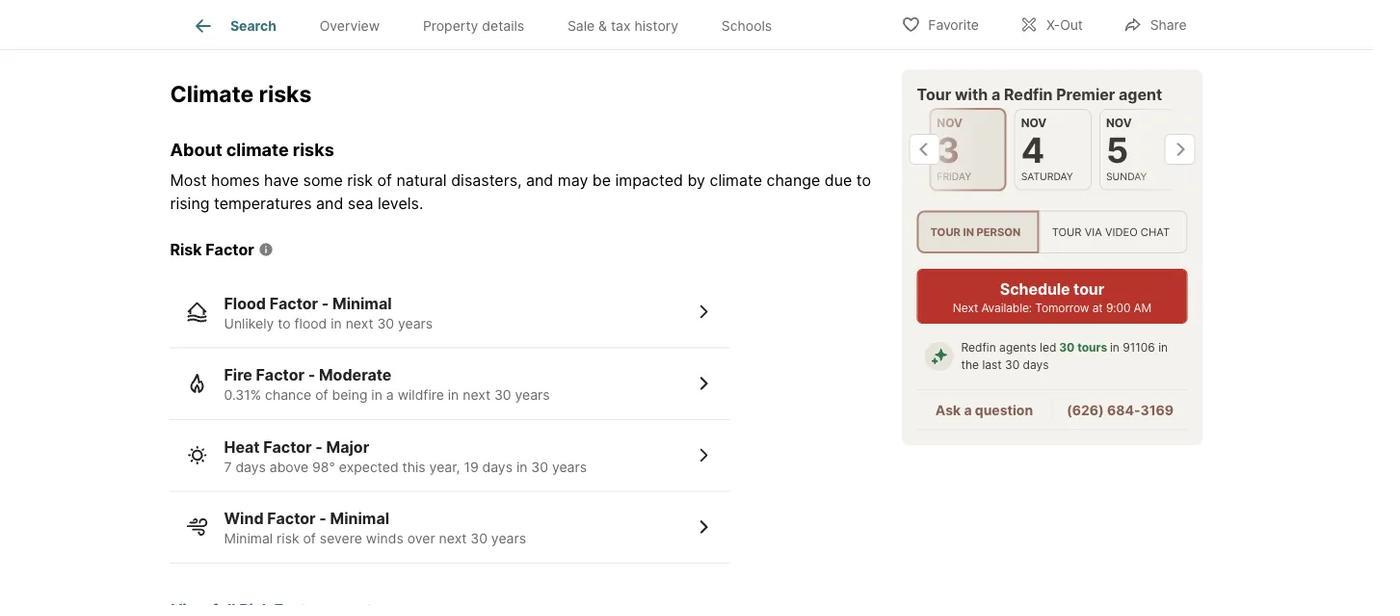 Task type: describe. For each thing, give the bounding box(es) containing it.
schedule
[[1000, 280, 1070, 298]]

risk factor
[[170, 240, 254, 259]]

4
[[1021, 129, 1044, 171]]

in inside flood factor - minimal unlikely to flood in next 30 years
[[331, 315, 342, 331]]

flood
[[294, 315, 327, 331]]

minimal for flood factor - minimal
[[333, 294, 392, 313]]

ask a question
[[936, 402, 1033, 418]]

5
[[1106, 129, 1128, 171]]

fire factor - moderate 0.31% chance of being in a wildfire in next 30 years
[[224, 366, 550, 403]]

years inside heat factor - major 7 days above 98° expected this year, 19 days in 30 years
[[552, 459, 587, 475]]

2 horizontal spatial a
[[992, 85, 1001, 104]]

due
[[825, 170, 852, 189]]

in inside 'list box'
[[963, 225, 974, 238]]

0 vertical spatial and
[[526, 170, 553, 189]]

about climate risks
[[170, 139, 334, 160]]

30 inside fire factor - moderate 0.31% chance of being in a wildfire in next 30 years
[[494, 387, 511, 403]]

in right being
[[371, 387, 382, 403]]

property
[[423, 18, 478, 34]]

nov for 3
[[937, 116, 962, 130]]

property details
[[423, 18, 524, 34]]

next image
[[1165, 134, 1195, 165]]

agent
[[1119, 85, 1162, 104]]

next
[[953, 301, 978, 315]]

moderate
[[319, 366, 392, 384]]

risk
[[170, 240, 202, 259]]

chance
[[265, 387, 311, 403]]

nov 5 sunday
[[1106, 116, 1147, 182]]

rising
[[170, 194, 210, 212]]

91106
[[1123, 341, 1155, 355]]

1 vertical spatial and
[[316, 194, 343, 212]]

years inside flood factor - minimal unlikely to flood in next 30 years
[[398, 315, 433, 331]]

- for fire
[[308, 366, 315, 384]]

tax
[[611, 18, 631, 34]]

of inside most homes have some risk of natural disasters, and may be impacted by climate change due to rising temperatures and sea levels.
[[377, 170, 392, 189]]

about
[[170, 139, 222, 160]]

sale
[[567, 18, 595, 34]]

person
[[977, 225, 1021, 238]]

favorite
[[928, 17, 979, 33]]

schedule tour next available: tomorrow at 9:00 am
[[953, 280, 1152, 315]]

x-
[[1046, 17, 1060, 33]]

unlikely
[[224, 315, 274, 331]]

years inside wind factor - minimal minimal risk of severe winds over next 30 years
[[491, 530, 526, 547]]

of for minimal
[[303, 530, 316, 547]]

by
[[688, 170, 705, 189]]

flood factor - minimal unlikely to flood in next 30 years
[[224, 294, 433, 331]]

to inside most homes have some risk of natural disasters, and may be impacted by climate change due to rising temperatures and sea levels.
[[857, 170, 871, 189]]

684-
[[1107, 402, 1140, 418]]

severe
[[320, 530, 362, 547]]

9:00
[[1106, 301, 1131, 315]]

fire
[[224, 366, 252, 384]]

tour for tour via video chat
[[1052, 225, 1082, 238]]

risk inside most homes have some risk of natural disasters, and may be impacted by climate change due to rising temperatures and sea levels.
[[347, 170, 373, 189]]

in the last 30 days
[[961, 341, 1168, 372]]

wildfire
[[398, 387, 444, 403]]

factor for flood
[[270, 294, 318, 313]]

30 inside flood factor - minimal unlikely to flood in next 30 years
[[377, 315, 394, 331]]

share button
[[1107, 4, 1203, 44]]

disasters,
[[451, 170, 522, 189]]

- for wind
[[319, 509, 327, 528]]

factor for heat
[[263, 437, 312, 456]]

sunday
[[1106, 170, 1147, 182]]

friday
[[937, 170, 971, 182]]

over
[[407, 530, 435, 547]]

nov 3 friday
[[937, 116, 971, 182]]

0 vertical spatial climate
[[226, 139, 289, 160]]

of for moderate
[[315, 387, 328, 403]]

sea
[[348, 194, 373, 212]]

tour in person
[[930, 225, 1021, 238]]

3
[[937, 129, 959, 171]]

last
[[982, 358, 1002, 372]]

(626) 684-3169 link
[[1067, 402, 1174, 418]]

being
[[332, 387, 368, 403]]

out
[[1060, 17, 1083, 33]]

agents
[[999, 341, 1037, 355]]

may
[[558, 170, 588, 189]]

- for flood
[[322, 294, 329, 313]]

in inside heat factor - major 7 days above 98° expected this year, 19 days in 30 years
[[516, 459, 528, 475]]

this
[[402, 459, 426, 475]]

wind
[[224, 509, 264, 528]]

next inside fire factor - moderate 0.31% chance of being in a wildfire in next 30 years
[[463, 387, 491, 403]]

30 right "led"
[[1059, 341, 1075, 355]]

winds
[[366, 530, 404, 547]]

to inside flood factor - minimal unlikely to flood in next 30 years
[[278, 315, 291, 331]]

chat
[[1141, 225, 1170, 238]]

ask a question link
[[936, 402, 1033, 418]]

98°
[[312, 459, 335, 475]]

overview tab
[[298, 3, 401, 49]]

year,
[[429, 459, 460, 475]]

0.31%
[[224, 387, 261, 403]]

premier
[[1056, 85, 1115, 104]]

schools
[[722, 18, 772, 34]]



Task type: locate. For each thing, give the bounding box(es) containing it.
tour for tour with a redfin premier agent
[[917, 85, 951, 104]]

minimal
[[333, 294, 392, 313], [330, 509, 389, 528], [224, 530, 273, 547]]

previous image
[[909, 134, 940, 165]]

risks up the some
[[293, 139, 334, 160]]

redfin up the the
[[961, 341, 996, 355]]

7
[[224, 459, 232, 475]]

factor inside heat factor - major 7 days above 98° expected this year, 19 days in 30 years
[[263, 437, 312, 456]]

sale & tax history
[[567, 18, 678, 34]]

available:
[[981, 301, 1032, 315]]

factor right wind
[[267, 509, 316, 528]]

tab list containing search
[[170, 0, 809, 49]]

30 right over
[[471, 530, 488, 547]]

0 horizontal spatial redfin
[[961, 341, 996, 355]]

next inside flood factor - minimal unlikely to flood in next 30 years
[[346, 315, 373, 331]]

next right over
[[439, 530, 467, 547]]

sale & tax history tab
[[546, 3, 700, 49]]

0 vertical spatial to
[[857, 170, 871, 189]]

nov down tour with a redfin premier agent at the top of page
[[1021, 116, 1046, 130]]

major
[[326, 437, 369, 456]]

1 vertical spatial redfin
[[961, 341, 996, 355]]

factor inside wind factor - minimal minimal risk of severe winds over next 30 years
[[267, 509, 316, 528]]

history
[[635, 18, 678, 34]]

tomorrow
[[1035, 301, 1089, 315]]

- up severe
[[319, 509, 327, 528]]

risk inside wind factor - minimal minimal risk of severe winds over next 30 years
[[277, 530, 299, 547]]

None button
[[929, 108, 1006, 191], [1014, 109, 1091, 190], [1099, 109, 1176, 190], [929, 108, 1006, 191], [1014, 109, 1091, 190], [1099, 109, 1176, 190]]

1 horizontal spatial a
[[964, 402, 972, 418]]

risks up about climate risks
[[259, 80, 312, 107]]

0 vertical spatial of
[[377, 170, 392, 189]]

&
[[599, 18, 607, 34]]

1 vertical spatial of
[[315, 387, 328, 403]]

impacted
[[615, 170, 683, 189]]

nov inside nov 5 sunday
[[1106, 116, 1132, 130]]

tour left with
[[917, 85, 951, 104]]

tour with a redfin premier agent
[[917, 85, 1162, 104]]

2 vertical spatial next
[[439, 530, 467, 547]]

redfin up 4
[[1004, 85, 1053, 104]]

a left wildfire
[[386, 387, 394, 403]]

nov up previous icon
[[937, 116, 962, 130]]

a
[[992, 85, 1001, 104], [386, 387, 394, 403], [964, 402, 972, 418]]

2 nov from the left
[[1021, 116, 1046, 130]]

in right flood
[[331, 315, 342, 331]]

0 horizontal spatial days
[[236, 459, 266, 475]]

days down heat
[[236, 459, 266, 475]]

of
[[377, 170, 392, 189], [315, 387, 328, 403], [303, 530, 316, 547]]

share
[[1150, 17, 1187, 33]]

in left person
[[963, 225, 974, 238]]

of inside wind factor - minimal minimal risk of severe winds over next 30 years
[[303, 530, 316, 547]]

factor up the chance
[[256, 366, 305, 384]]

favorite button
[[885, 4, 995, 44]]

factor up flood
[[270, 294, 318, 313]]

natural
[[396, 170, 447, 189]]

tour via video chat
[[1052, 225, 1170, 238]]

factor
[[206, 240, 254, 259], [270, 294, 318, 313], [256, 366, 305, 384], [263, 437, 312, 456], [267, 509, 316, 528]]

days down "led"
[[1023, 358, 1049, 372]]

the
[[961, 358, 979, 372]]

2 vertical spatial minimal
[[224, 530, 273, 547]]

wind factor - minimal minimal risk of severe winds over next 30 years
[[224, 509, 526, 547]]

next inside wind factor - minimal minimal risk of severe winds over next 30 years
[[439, 530, 467, 547]]

2 horizontal spatial days
[[1023, 358, 1049, 372]]

nov for 4
[[1021, 116, 1046, 130]]

risk left severe
[[277, 530, 299, 547]]

- inside flood factor - minimal unlikely to flood in next 30 years
[[322, 294, 329, 313]]

1 horizontal spatial redfin
[[1004, 85, 1053, 104]]

years inside fire factor - moderate 0.31% chance of being in a wildfire in next 30 years
[[515, 387, 550, 403]]

1 horizontal spatial climate
[[710, 170, 762, 189]]

to
[[857, 170, 871, 189], [278, 315, 291, 331]]

next right wildfire
[[463, 387, 491, 403]]

be
[[592, 170, 611, 189]]

3 nov from the left
[[1106, 116, 1132, 130]]

search link
[[192, 14, 276, 38]]

at
[[1092, 301, 1103, 315]]

- up flood
[[322, 294, 329, 313]]

of left being
[[315, 387, 328, 403]]

2 horizontal spatial nov
[[1106, 116, 1132, 130]]

factor up above
[[263, 437, 312, 456]]

30
[[377, 315, 394, 331], [1059, 341, 1075, 355], [1005, 358, 1020, 372], [494, 387, 511, 403], [531, 459, 548, 475], [471, 530, 488, 547]]

and
[[526, 170, 553, 189], [316, 194, 343, 212]]

change
[[767, 170, 820, 189]]

some
[[303, 170, 343, 189]]

nov for 5
[[1106, 116, 1132, 130]]

to right due
[[857, 170, 871, 189]]

0 horizontal spatial and
[[316, 194, 343, 212]]

0 horizontal spatial climate
[[226, 139, 289, 160]]

climate
[[170, 80, 254, 107]]

in right 19
[[516, 459, 528, 475]]

days right 19
[[482, 459, 513, 475]]

1 horizontal spatial to
[[857, 170, 871, 189]]

list box
[[917, 210, 1188, 254]]

0 horizontal spatial a
[[386, 387, 394, 403]]

minimal inside flood factor - minimal unlikely to flood in next 30 years
[[333, 294, 392, 313]]

19
[[464, 459, 479, 475]]

next right flood
[[346, 315, 373, 331]]

in right tours
[[1110, 341, 1120, 355]]

in inside in the last 30 days
[[1159, 341, 1168, 355]]

30 right wildfire
[[494, 387, 511, 403]]

in right wildfire
[[448, 387, 459, 403]]

30 inside heat factor - major 7 days above 98° expected this year, 19 days in 30 years
[[531, 459, 548, 475]]

1 horizontal spatial days
[[482, 459, 513, 475]]

- up 98°
[[315, 437, 323, 456]]

0 vertical spatial minimal
[[333, 294, 392, 313]]

details
[[482, 18, 524, 34]]

in
[[963, 225, 974, 238], [331, 315, 342, 331], [1110, 341, 1120, 355], [1159, 341, 1168, 355], [371, 387, 382, 403], [448, 387, 459, 403], [516, 459, 528, 475]]

3169
[[1140, 402, 1174, 418]]

days
[[1023, 358, 1049, 372], [236, 459, 266, 475], [482, 459, 513, 475]]

1 nov from the left
[[937, 116, 962, 130]]

climate
[[226, 139, 289, 160], [710, 170, 762, 189]]

1 vertical spatial next
[[463, 387, 491, 403]]

levels.
[[378, 194, 423, 212]]

- up the chance
[[308, 366, 315, 384]]

1 vertical spatial to
[[278, 315, 291, 331]]

1 vertical spatial risks
[[293, 139, 334, 160]]

list box containing tour in person
[[917, 210, 1188, 254]]

of inside fire factor - moderate 0.31% chance of being in a wildfire in next 30 years
[[315, 387, 328, 403]]

factor for wind
[[267, 509, 316, 528]]

ask
[[936, 402, 961, 418]]

with
[[955, 85, 988, 104]]

schools tab
[[700, 3, 794, 49]]

factor right risk
[[206, 240, 254, 259]]

minimal for wind factor - minimal
[[330, 509, 389, 528]]

- inside heat factor - major 7 days above 98° expected this year, 19 days in 30 years
[[315, 437, 323, 456]]

nov
[[937, 116, 962, 130], [1021, 116, 1046, 130], [1106, 116, 1132, 130]]

climate up homes
[[226, 139, 289, 160]]

minimal up "moderate"
[[333, 294, 392, 313]]

most
[[170, 170, 207, 189]]

30 right 19
[[531, 459, 548, 475]]

2 vertical spatial of
[[303, 530, 316, 547]]

0 horizontal spatial nov
[[937, 116, 962, 130]]

above
[[270, 459, 308, 475]]

a right ask
[[964, 402, 972, 418]]

0 vertical spatial next
[[346, 315, 373, 331]]

of up levels.
[[377, 170, 392, 189]]

(626) 684-3169
[[1067, 402, 1174, 418]]

of left severe
[[303, 530, 316, 547]]

nov down "agent"
[[1106, 116, 1132, 130]]

climate right by
[[710, 170, 762, 189]]

- for heat
[[315, 437, 323, 456]]

temperatures
[[214, 194, 312, 212]]

1 vertical spatial climate
[[710, 170, 762, 189]]

30 inside wind factor - minimal minimal risk of severe winds over next 30 years
[[471, 530, 488, 547]]

- inside wind factor - minimal minimal risk of severe winds over next 30 years
[[319, 509, 327, 528]]

x-out
[[1046, 17, 1083, 33]]

tour for tour in person
[[930, 225, 961, 238]]

factor inside fire factor - moderate 0.31% chance of being in a wildfire in next 30 years
[[256, 366, 305, 384]]

30 inside in the last 30 days
[[1005, 358, 1020, 372]]

nov 4 saturday
[[1021, 116, 1073, 182]]

heat
[[224, 437, 260, 456]]

a right with
[[992, 85, 1001, 104]]

and down the some
[[316, 194, 343, 212]]

climate risks
[[170, 80, 312, 107]]

factor inside flood factor - minimal unlikely to flood in next 30 years
[[270, 294, 318, 313]]

1 horizontal spatial risk
[[347, 170, 373, 189]]

tab list
[[170, 0, 809, 49]]

30 up "moderate"
[[377, 315, 394, 331]]

-
[[322, 294, 329, 313], [308, 366, 315, 384], [315, 437, 323, 456], [319, 509, 327, 528]]

heat factor - major 7 days above 98° expected this year, 19 days in 30 years
[[224, 437, 587, 475]]

days inside in the last 30 days
[[1023, 358, 1049, 372]]

0 vertical spatial risk
[[347, 170, 373, 189]]

flood
[[224, 294, 266, 313]]

- inside fire factor - moderate 0.31% chance of being in a wildfire in next 30 years
[[308, 366, 315, 384]]

expected
[[339, 459, 399, 475]]

1 vertical spatial minimal
[[330, 509, 389, 528]]

question
[[975, 402, 1033, 418]]

1 vertical spatial risk
[[277, 530, 299, 547]]

tours
[[1078, 341, 1107, 355]]

tour
[[1074, 280, 1105, 298]]

risk up sea at the left
[[347, 170, 373, 189]]

risk
[[347, 170, 373, 189], [277, 530, 299, 547]]

nov inside nov 3 friday
[[937, 116, 962, 130]]

and left the may
[[526, 170, 553, 189]]

a inside fire factor - moderate 0.31% chance of being in a wildfire in next 30 years
[[386, 387, 394, 403]]

overview
[[320, 18, 380, 34]]

next
[[346, 315, 373, 331], [463, 387, 491, 403], [439, 530, 467, 547]]

minimal down wind
[[224, 530, 273, 547]]

climate inside most homes have some risk of natural disasters, and may be impacted by climate change due to rising temperatures and sea levels.
[[710, 170, 762, 189]]

video
[[1105, 225, 1138, 238]]

to left flood
[[278, 315, 291, 331]]

30 down agents
[[1005, 358, 1020, 372]]

property details tab
[[401, 3, 546, 49]]

tour left via in the right of the page
[[1052, 225, 1082, 238]]

homes
[[211, 170, 260, 189]]

saturday
[[1021, 170, 1073, 182]]

0 horizontal spatial risk
[[277, 530, 299, 547]]

tour
[[917, 85, 951, 104], [930, 225, 961, 238], [1052, 225, 1082, 238]]

search
[[230, 18, 276, 34]]

(626)
[[1067, 402, 1104, 418]]

factor for fire
[[256, 366, 305, 384]]

factor for risk
[[206, 240, 254, 259]]

minimal up severe
[[330, 509, 389, 528]]

1 horizontal spatial and
[[526, 170, 553, 189]]

0 vertical spatial redfin
[[1004, 85, 1053, 104]]

in right 91106 at the right of page
[[1159, 341, 1168, 355]]

led
[[1040, 341, 1057, 355]]

x-out button
[[1003, 4, 1099, 44]]

1 horizontal spatial nov
[[1021, 116, 1046, 130]]

tour left person
[[930, 225, 961, 238]]

redfin agents led 30 tours in 91106
[[961, 341, 1155, 355]]

0 horizontal spatial to
[[278, 315, 291, 331]]

0 vertical spatial risks
[[259, 80, 312, 107]]

nov inside nov 4 saturday
[[1021, 116, 1046, 130]]



Task type: vqa. For each thing, say whether or not it's contained in the screenshot.
ESTATE corresponding to Boston Real Estate
no



